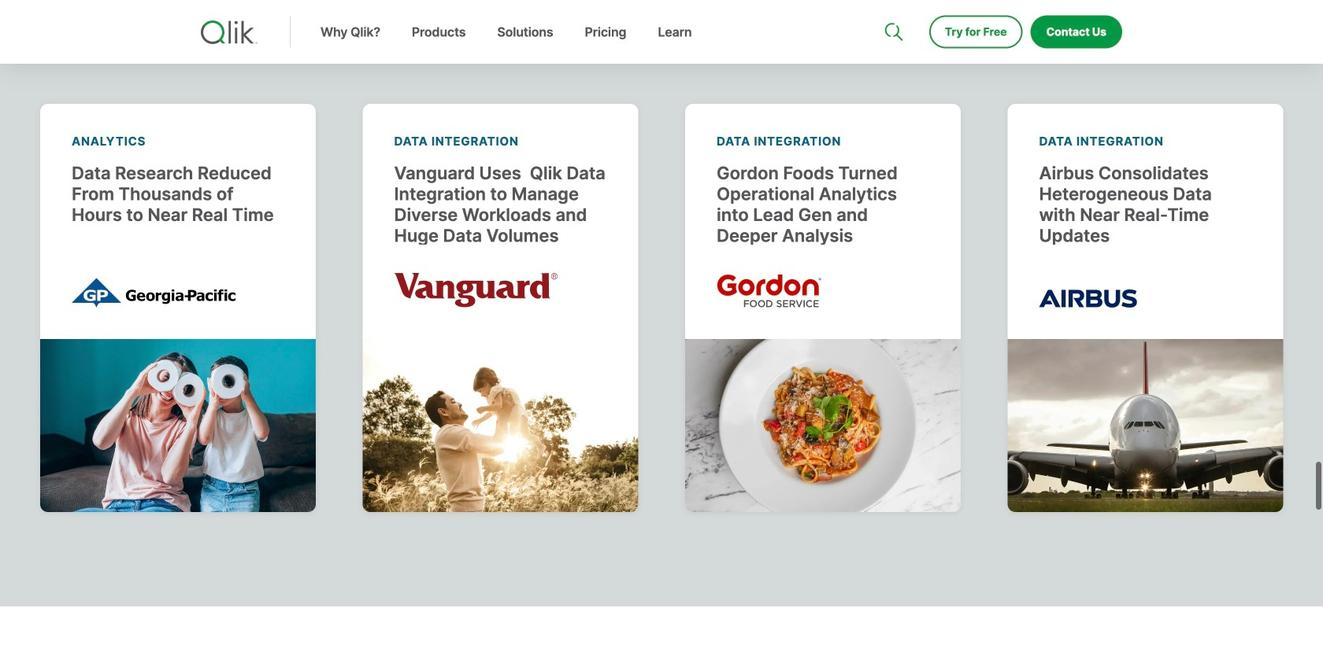 Task type: vqa. For each thing, say whether or not it's contained in the screenshot.
Cloud Data Migration
no



Task type: describe. For each thing, give the bounding box(es) containing it.
airbus case study - qlik image
[[1008, 340, 1283, 513]]



Task type: locate. For each thing, give the bounding box(es) containing it.
login image
[[1072, 0, 1085, 13]]

qlik image
[[201, 20, 258, 44]]

gordon foods case study - qlik image
[[685, 340, 961, 513]]

vanguard case study - qlik image
[[363, 340, 638, 513]]

support image
[[886, 0, 899, 13]]

georgia-pacific case study - qlik image
[[40, 340, 316, 513]]



